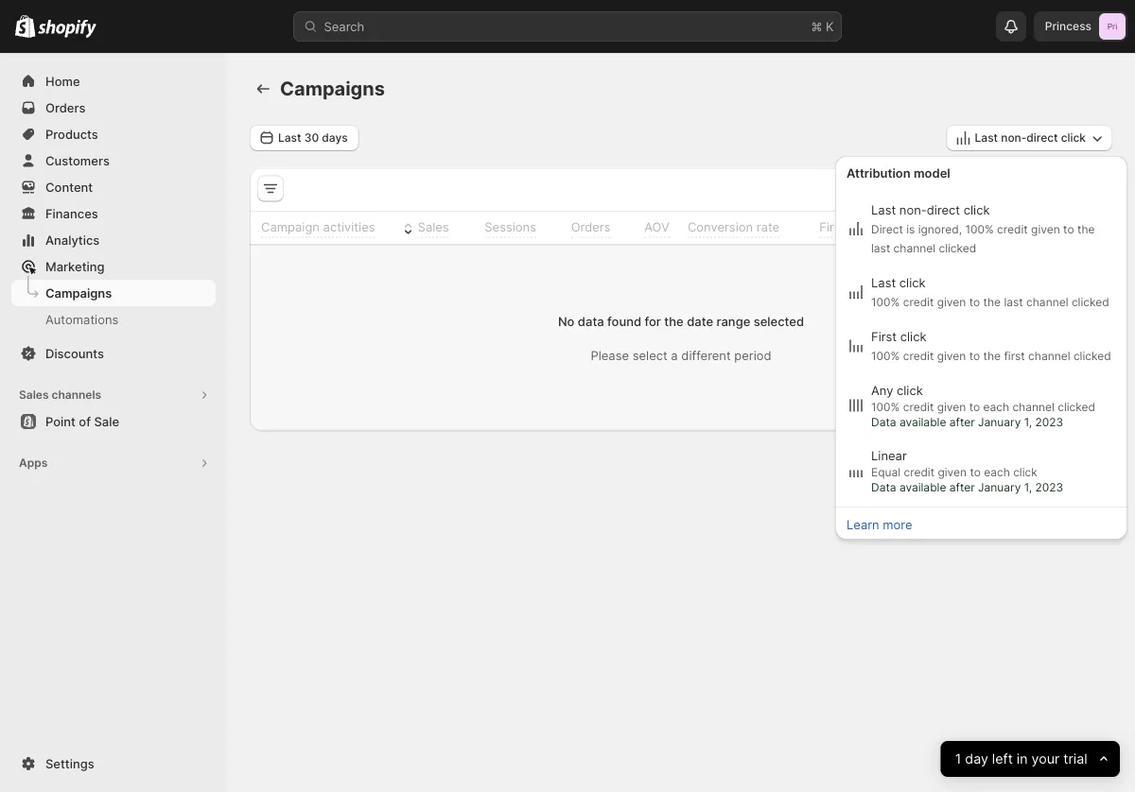 Task type: locate. For each thing, give the bounding box(es) containing it.
channel down first
[[1012, 401, 1054, 414]]

last inside last non-direct click direct is ignored, 100% credit given to the last channel clicked
[[871, 241, 890, 255]]

1 horizontal spatial direct
[[1027, 131, 1058, 145]]

each down first
[[983, 401, 1009, 414]]

1 available from the top
[[899, 416, 946, 429]]

first up the any
[[871, 329, 897, 344]]

1 horizontal spatial non-
[[1001, 131, 1027, 145]]

credit right equal on the bottom
[[904, 466, 935, 480]]

direct up ignored,
[[927, 202, 960, 217]]

january down any click 100% credit given to each channel clicked data available after january 1, 2023
[[978, 481, 1021, 495]]

direct for last non-direct click direct is ignored, 100% credit given to the last channel clicked
[[927, 202, 960, 217]]

january
[[978, 416, 1021, 429], [978, 481, 1021, 495]]

last up first time customers on the right top of the page
[[871, 202, 896, 217]]

menu containing last non-direct click
[[841, 194, 1122, 501]]

2 january from the top
[[978, 481, 1021, 495]]

last inside dropdown button
[[278, 131, 301, 145]]

channel down is
[[893, 241, 936, 255]]

last down direct in the right top of the page
[[871, 275, 896, 290]]

0 vertical spatial january
[[978, 416, 1021, 429]]

campaigns
[[280, 77, 385, 100], [45, 286, 112, 300]]

the right returning
[[1077, 222, 1095, 236]]

credit inside last non-direct click direct is ignored, 100% credit given to the last channel clicked
[[997, 222, 1028, 236]]

credit up any click 100% credit given to each channel clicked data available after january 1, 2023
[[903, 349, 934, 363]]

given up "last click 100% credit given to the last channel clicked"
[[1031, 222, 1060, 236]]

100% up the any
[[871, 349, 900, 363]]

100% inside first click 100% credit given to the first channel clicked
[[871, 349, 900, 363]]

2 1, from the top
[[1024, 481, 1032, 495]]

after down any click 100% credit given to each channel clicked data available after january 1, 2023
[[949, 481, 975, 495]]

each inside any click 100% credit given to each channel clicked data available after january 1, 2023
[[983, 401, 1009, 414]]

100% inside any click 100% credit given to each channel clicked data available after january 1, 2023
[[871, 401, 900, 414]]

1 day left in your trial
[[955, 751, 1088, 768]]

direct inside last non-direct click direct is ignored, 100% credit given to the last channel clicked
[[927, 202, 960, 217]]

first inside button
[[819, 219, 845, 234]]

0 horizontal spatial orders
[[45, 100, 86, 115]]

credit down is
[[903, 295, 934, 309]]

channel up first click 100% credit given to the first channel clicked
[[1026, 295, 1068, 309]]

last for last 30 days
[[278, 131, 301, 145]]

1 vertical spatial each
[[984, 466, 1010, 480]]

1 after from the top
[[949, 416, 975, 429]]

last click 100% credit given to the last channel clicked
[[871, 275, 1109, 309]]

channel inside "last click 100% credit given to the last channel clicked"
[[1026, 295, 1068, 309]]

100% down the any
[[871, 401, 900, 414]]

given up first click 100% credit given to the first channel clicked
[[937, 295, 966, 309]]

the
[[1077, 222, 1095, 236], [983, 295, 1001, 309], [664, 314, 684, 329], [983, 349, 1001, 363]]

1 vertical spatial sales
[[19, 388, 49, 402]]

to inside any click 100% credit given to each channel clicked data available after january 1, 2023
[[969, 401, 980, 414]]

products link
[[11, 121, 216, 148]]

credit up "last click 100% credit given to the last channel clicked"
[[997, 222, 1028, 236]]

each inside linear equal credit given to each click data available after january 1, 2023
[[984, 466, 1010, 480]]

customers
[[877, 219, 938, 234], [1038, 219, 1099, 234]]

0 vertical spatial direct
[[1027, 131, 1058, 145]]

credit for last click
[[903, 295, 934, 309]]

automations link
[[11, 306, 216, 333]]

after up linear equal credit given to each click data available after january 1, 2023
[[949, 416, 975, 429]]

1 january from the top
[[978, 416, 1021, 429]]

the inside "last click 100% credit given to the last channel clicked"
[[983, 295, 1001, 309]]

princess image
[[1099, 13, 1126, 40]]

menu
[[841, 194, 1122, 501]]

1 vertical spatial direct
[[927, 202, 960, 217]]

non- for last non-direct click direct is ignored, 100% credit given to the last channel clicked
[[899, 202, 927, 217]]

to for last click
[[969, 295, 980, 309]]

1 vertical spatial orders
[[571, 219, 611, 234]]

1 vertical spatial last
[[1004, 295, 1023, 309]]

0 horizontal spatial last
[[871, 241, 890, 255]]

returning
[[979, 219, 1035, 234]]

credit inside any click 100% credit given to each channel clicked data available after january 1, 2023
[[903, 401, 934, 414]]

non- up is
[[899, 202, 927, 217]]

non- inside dropdown button
[[1001, 131, 1027, 145]]

search
[[324, 19, 364, 34]]

given inside first click 100% credit given to the first channel clicked
[[937, 349, 966, 363]]

0 vertical spatial available
[[899, 416, 946, 429]]

given inside any click 100% credit given to each channel clicked data available after january 1, 2023
[[937, 401, 966, 414]]

january up linear equal credit given to each click data available after january 1, 2023
[[978, 416, 1021, 429]]

0 horizontal spatial direct
[[927, 202, 960, 217]]

last up first click 100% credit given to the first channel clicked
[[1004, 295, 1023, 309]]

available down equal on the bottom
[[899, 481, 946, 495]]

more
[[883, 517, 912, 532]]

credit inside "last click 100% credit given to the last channel clicked"
[[903, 295, 934, 309]]

given up linear equal credit given to each click data available after january 1, 2023
[[937, 401, 966, 414]]

1 vertical spatial after
[[949, 481, 975, 495]]

credit
[[997, 222, 1028, 236], [903, 295, 934, 309], [903, 349, 934, 363], [903, 401, 934, 414], [904, 466, 935, 480]]

100% right ignored,
[[965, 222, 994, 236]]

days
[[322, 131, 348, 145]]

0 vertical spatial after
[[949, 416, 975, 429]]

0 vertical spatial campaigns
[[280, 77, 385, 100]]

learn
[[847, 517, 879, 532]]

1 vertical spatial january
[[978, 481, 1021, 495]]

given inside last non-direct click direct is ignored, 100% credit given to the last channel clicked
[[1031, 222, 1060, 236]]

different
[[681, 348, 731, 363]]

to up first click 100% credit given to the first channel clicked
[[969, 295, 980, 309]]

content link
[[11, 174, 216, 201]]

given up any click 100% credit given to each channel clicked data available after january 1, 2023
[[937, 349, 966, 363]]

1 vertical spatial data
[[871, 481, 896, 495]]

princess
[[1045, 19, 1092, 33]]

campaigns link
[[11, 280, 216, 306]]

data inside any click 100% credit given to each channel clicked data available after january 1, 2023
[[871, 416, 896, 429]]

credit up linear
[[903, 401, 934, 414]]

0 horizontal spatial non-
[[899, 202, 927, 217]]

0 horizontal spatial customers
[[877, 219, 938, 234]]

orders
[[45, 100, 86, 115], [571, 219, 611, 234]]

to inside first click 100% credit given to the first channel clicked
[[969, 349, 980, 363]]

1,
[[1024, 416, 1032, 429], [1024, 481, 1032, 495]]

apps button
[[11, 450, 216, 477]]

each
[[983, 401, 1009, 414], [984, 466, 1010, 480]]

available inside linear equal credit given to each click data available after january 1, 2023
[[899, 481, 946, 495]]

first time customers
[[819, 219, 938, 234]]

data down the any
[[871, 416, 896, 429]]

given for first click
[[937, 349, 966, 363]]

last left 30
[[278, 131, 301, 145]]

2 after from the top
[[949, 481, 975, 495]]

last 30 days button
[[250, 125, 359, 151]]

campaigns up days
[[280, 77, 385, 100]]

2023 inside linear equal credit given to each click data available after january 1, 2023
[[1035, 481, 1063, 495]]

1, inside linear equal credit given to each click data available after january 1, 2023
[[1024, 481, 1032, 495]]

data down equal on the bottom
[[871, 481, 896, 495]]

0 vertical spatial first
[[819, 219, 845, 234]]

no
[[558, 314, 575, 329]]

point
[[45, 414, 76, 429]]

non- for last non-direct click
[[1001, 131, 1027, 145]]

clicked inside first click 100% credit given to the first channel clicked
[[1073, 349, 1111, 363]]

given for any click
[[937, 401, 966, 414]]

conversion
[[688, 219, 753, 234]]

sales for sales
[[418, 219, 449, 234]]

available up linear
[[899, 416, 946, 429]]

given inside "last click 100% credit given to the last channel clicked"
[[937, 295, 966, 309]]

100%
[[965, 222, 994, 236], [871, 295, 900, 309], [871, 349, 900, 363], [871, 401, 900, 414]]

the left first
[[983, 349, 1001, 363]]

last inside last non-direct click direct is ignored, 100% credit given to the last channel clicked
[[871, 202, 896, 217]]

to down any click 100% credit given to each channel clicked data available after january 1, 2023
[[970, 466, 981, 480]]

discounts
[[45, 346, 104, 361]]

1 2023 from the top
[[1035, 416, 1063, 429]]

non- inside last non-direct click direct is ignored, 100% credit given to the last channel clicked
[[899, 202, 927, 217]]

sales inside sales channels button
[[19, 388, 49, 402]]

100% inside "last click 100% credit given to the last channel clicked"
[[871, 295, 900, 309]]

customers
[[45, 153, 110, 168]]

campaign activities
[[261, 219, 375, 234]]

each down any click 100% credit given to each channel clicked data available after january 1, 2023
[[984, 466, 1010, 480]]

channel inside first click 100% credit given to the first channel clicked
[[1028, 349, 1070, 363]]

to left first
[[969, 349, 980, 363]]

1 vertical spatial first
[[871, 329, 897, 344]]

sales for sales channels
[[19, 388, 49, 402]]

to right returning
[[1063, 222, 1074, 236]]

credit inside first click 100% credit given to the first channel clicked
[[903, 349, 934, 363]]

1 horizontal spatial sales
[[418, 219, 449, 234]]

settings
[[45, 757, 94, 771]]

credit for any click
[[903, 401, 934, 414]]

2 customers from the left
[[1038, 219, 1099, 234]]

last for last non-direct click direct is ignored, 100% credit given to the last channel clicked
[[871, 202, 896, 217]]

given right equal on the bottom
[[938, 466, 967, 480]]

1 data from the top
[[871, 416, 896, 429]]

first for first time customers
[[819, 219, 845, 234]]

1 horizontal spatial first
[[871, 329, 897, 344]]

0 horizontal spatial sales
[[19, 388, 49, 402]]

campaigns up automations
[[45, 286, 112, 300]]

0 vertical spatial sales
[[418, 219, 449, 234]]

2 available from the top
[[899, 481, 946, 495]]

shopify image
[[38, 19, 97, 38]]

returning customers button
[[957, 214, 1102, 241]]

time
[[848, 219, 874, 234]]

learn more
[[847, 517, 912, 532]]

last non-direct click button
[[946, 125, 1112, 151]]

january inside any click 100% credit given to each channel clicked data available after january 1, 2023
[[978, 416, 1021, 429]]

1, down any click 100% credit given to each channel clicked data available after january 1, 2023
[[1024, 481, 1032, 495]]

1 vertical spatial 2023
[[1035, 481, 1063, 495]]

in
[[1017, 751, 1028, 768]]

1 vertical spatial non-
[[899, 202, 927, 217]]

direct up the returning customers
[[1027, 131, 1058, 145]]

last down direct in the right top of the page
[[871, 241, 890, 255]]

last up last non-direct click direct is ignored, 100% credit given to the last channel clicked
[[975, 131, 998, 145]]

0 horizontal spatial campaigns
[[45, 286, 112, 300]]

to inside linear equal credit given to each click data available after january 1, 2023
[[970, 466, 981, 480]]

sales left sessions "button"
[[418, 219, 449, 234]]

last
[[871, 241, 890, 255], [1004, 295, 1023, 309]]

1 horizontal spatial last
[[1004, 295, 1023, 309]]

sales inside sales button
[[418, 219, 449, 234]]

1 1, from the top
[[1024, 416, 1032, 429]]

to inside "last click 100% credit given to the last channel clicked"
[[969, 295, 980, 309]]

0 vertical spatial non-
[[1001, 131, 1027, 145]]

marketing
[[45, 259, 105, 274]]

non- up returning
[[1001, 131, 1027, 145]]

content
[[45, 180, 93, 194]]

⌘
[[811, 19, 822, 34]]

first left time
[[819, 219, 845, 234]]

after inside linear equal credit given to each click data available after january 1, 2023
[[949, 481, 975, 495]]

1 horizontal spatial orders
[[571, 219, 611, 234]]

last inside dropdown button
[[975, 131, 998, 145]]

orders left aov button in the top right of the page
[[571, 219, 611, 234]]

click
[[1061, 131, 1086, 145], [964, 202, 990, 217], [899, 275, 926, 290], [900, 329, 926, 344], [897, 383, 923, 398], [1013, 466, 1037, 480]]

1 vertical spatial available
[[899, 481, 946, 495]]

channel
[[893, 241, 936, 255], [1026, 295, 1068, 309], [1028, 349, 1070, 363], [1012, 401, 1054, 414]]

1 horizontal spatial customers
[[1038, 219, 1099, 234]]

any
[[871, 383, 893, 398]]

direct inside the last non-direct click dropdown button
[[1027, 131, 1058, 145]]

channel right first
[[1028, 349, 1070, 363]]

0 vertical spatial last
[[871, 241, 890, 255]]

click inside first click 100% credit given to the first channel clicked
[[900, 329, 926, 344]]

orders button
[[549, 214, 613, 241]]

click inside dropdown button
[[1061, 131, 1086, 145]]

clicked inside any click 100% credit given to each channel clicked data available after january 1, 2023
[[1058, 401, 1095, 414]]

0 vertical spatial 2023
[[1035, 416, 1063, 429]]

first for first click 100% credit given to the first channel clicked
[[871, 329, 897, 344]]

0 vertical spatial 1,
[[1024, 416, 1032, 429]]

non-
[[1001, 131, 1027, 145], [899, 202, 927, 217]]

last inside "last click 100% credit given to the last channel clicked"
[[871, 275, 896, 290]]

is
[[906, 222, 915, 236]]

click inside linear equal credit given to each click data available after january 1, 2023
[[1013, 466, 1037, 480]]

2 2023 from the top
[[1035, 481, 1063, 495]]

activities
[[323, 219, 375, 234]]

1 vertical spatial 1,
[[1024, 481, 1032, 495]]

2 data from the top
[[871, 481, 896, 495]]

to down first click 100% credit given to the first channel clicked
[[969, 401, 980, 414]]

1 vertical spatial campaigns
[[45, 286, 112, 300]]

1, down first
[[1024, 416, 1032, 429]]

orders down home
[[45, 100, 86, 115]]

the up first click 100% credit given to the first channel clicked
[[983, 295, 1001, 309]]

0 vertical spatial data
[[871, 416, 896, 429]]

given
[[1031, 222, 1060, 236], [937, 295, 966, 309], [937, 349, 966, 363], [937, 401, 966, 414], [938, 466, 967, 480]]

ignored,
[[918, 222, 962, 236]]

100% down direct in the right top of the page
[[871, 295, 900, 309]]

0 horizontal spatial first
[[819, 219, 845, 234]]

first inside first click 100% credit given to the first channel clicked
[[871, 329, 897, 344]]

0 vertical spatial each
[[983, 401, 1009, 414]]

credit for first click
[[903, 349, 934, 363]]

model
[[914, 166, 950, 180]]

data
[[871, 416, 896, 429], [871, 481, 896, 495]]

after inside any click 100% credit given to each channel clicked data available after january 1, 2023
[[949, 416, 975, 429]]

channel inside last non-direct click direct is ignored, 100% credit given to the last channel clicked
[[893, 241, 936, 255]]

to inside last non-direct click direct is ignored, 100% credit given to the last channel clicked
[[1063, 222, 1074, 236]]

sales up point
[[19, 388, 49, 402]]

rate
[[756, 219, 780, 234]]



Task type: vqa. For each thing, say whether or not it's contained in the screenshot.
"available"
yes



Task type: describe. For each thing, give the bounding box(es) containing it.
first click 100% credit given to the first channel clicked
[[871, 329, 1111, 363]]

sessions button
[[463, 214, 539, 241]]

the inside first click 100% credit given to the first channel clicked
[[983, 349, 1001, 363]]

1 horizontal spatial campaigns
[[280, 77, 385, 100]]

returning customers
[[979, 219, 1099, 234]]

january inside linear equal credit given to each click data available after january 1, 2023
[[978, 481, 1021, 495]]

click inside last non-direct click direct is ignored, 100% credit given to the last channel clicked
[[964, 202, 990, 217]]

your
[[1032, 751, 1060, 768]]

linear
[[871, 448, 907, 463]]

given for last click
[[937, 295, 966, 309]]

products
[[45, 127, 98, 141]]

last inside "last click 100% credit given to the last channel clicked"
[[1004, 295, 1023, 309]]

select
[[632, 348, 667, 363]]

click inside any click 100% credit given to each channel clicked data available after january 1, 2023
[[897, 383, 923, 398]]

100% for any click
[[871, 401, 900, 414]]

k
[[826, 19, 834, 34]]

aov button
[[623, 214, 672, 241]]

attribution model
[[847, 166, 950, 180]]

30
[[304, 131, 319, 145]]

campaign
[[261, 219, 320, 234]]

data inside linear equal credit given to each click data available after january 1, 2023
[[871, 481, 896, 495]]

orders inside button
[[571, 219, 611, 234]]

trial
[[1064, 751, 1088, 768]]

channels
[[52, 388, 101, 402]]

please
[[591, 348, 629, 363]]

no data found for the date range selected
[[558, 314, 804, 329]]

100% for last click
[[871, 295, 900, 309]]

100% inside last non-direct click direct is ignored, 100% credit given to the last channel clicked
[[965, 222, 994, 236]]

sessions
[[485, 219, 536, 234]]

home link
[[11, 68, 216, 95]]

selected
[[754, 314, 804, 329]]

last non-direct click direct is ignored, 100% credit given to the last channel clicked
[[871, 202, 1095, 255]]

last non-direct click
[[975, 131, 1086, 145]]

credit inside linear equal credit given to each click data available after january 1, 2023
[[904, 466, 935, 480]]

a
[[671, 348, 678, 363]]

to for first click
[[969, 349, 980, 363]]

period
[[734, 348, 771, 363]]

customers link
[[11, 148, 216, 174]]

first
[[1004, 349, 1025, 363]]

of
[[79, 414, 91, 429]]

any click 100% credit given to each channel clicked data available after january 1, 2023
[[871, 383, 1095, 429]]

conversion rate
[[688, 219, 780, 234]]

2023 inside any click 100% credit given to each channel clicked data available after january 1, 2023
[[1035, 416, 1063, 429]]

found
[[607, 314, 641, 329]]

apps
[[19, 456, 48, 470]]

1, inside any click 100% credit given to each channel clicked data available after january 1, 2023
[[1024, 416, 1032, 429]]

sales channels
[[19, 388, 101, 402]]

day
[[965, 751, 988, 768]]

analytics
[[45, 233, 100, 247]]

last for last click 100% credit given to the last channel clicked
[[871, 275, 896, 290]]

direct for last non-direct click
[[1027, 131, 1058, 145]]

analytics link
[[11, 227, 216, 253]]

aov
[[644, 219, 670, 234]]

the right for at the right of page
[[664, 314, 684, 329]]

finances
[[45, 206, 98, 221]]

point of sale button
[[0, 409, 227, 435]]

point of sale
[[45, 414, 119, 429]]

100% for first click
[[871, 349, 900, 363]]

sales channels button
[[11, 382, 216, 409]]

clicked inside last non-direct click direct is ignored, 100% credit given to the last channel clicked
[[939, 241, 976, 255]]

shopify image
[[15, 15, 35, 38]]

channel inside any click 100% credit given to each channel clicked data available after january 1, 2023
[[1012, 401, 1054, 414]]

automations
[[45, 312, 119, 327]]

clicked inside "last click 100% credit given to the last channel clicked"
[[1072, 295, 1109, 309]]

0 vertical spatial orders
[[45, 100, 86, 115]]

sales button
[[396, 214, 452, 241]]

orders link
[[11, 95, 216, 121]]

last 30 days
[[278, 131, 348, 145]]

attribution
[[847, 166, 911, 180]]

available inside any click 100% credit given to each channel clicked data available after january 1, 2023
[[899, 416, 946, 429]]

first time customers button
[[798, 214, 941, 241]]

1 day left in your trial button
[[941, 742, 1120, 777]]

finances link
[[11, 201, 216, 227]]

linear equal credit given to each click data available after january 1, 2023
[[871, 448, 1063, 495]]

equal
[[871, 466, 901, 480]]

click inside "last click 100% credit given to the last channel clicked"
[[899, 275, 926, 290]]

data
[[578, 314, 604, 329]]

date
[[687, 314, 713, 329]]

1
[[955, 751, 961, 768]]

home
[[45, 74, 80, 88]]

settings link
[[11, 751, 216, 777]]

range
[[717, 314, 750, 329]]

to for any click
[[969, 401, 980, 414]]

marketing link
[[11, 253, 216, 280]]

the inside last non-direct click direct is ignored, 100% credit given to the last channel clicked
[[1077, 222, 1095, 236]]

discounts link
[[11, 341, 216, 367]]

learn more link
[[847, 517, 912, 532]]

direct
[[871, 222, 903, 236]]

for
[[645, 314, 661, 329]]

point of sale link
[[11, 409, 216, 435]]

⌘ k
[[811, 19, 834, 34]]

left
[[992, 751, 1013, 768]]

last for last non-direct click
[[975, 131, 998, 145]]

sale
[[94, 414, 119, 429]]

given inside linear equal credit given to each click data available after january 1, 2023
[[938, 466, 967, 480]]

1 customers from the left
[[877, 219, 938, 234]]



